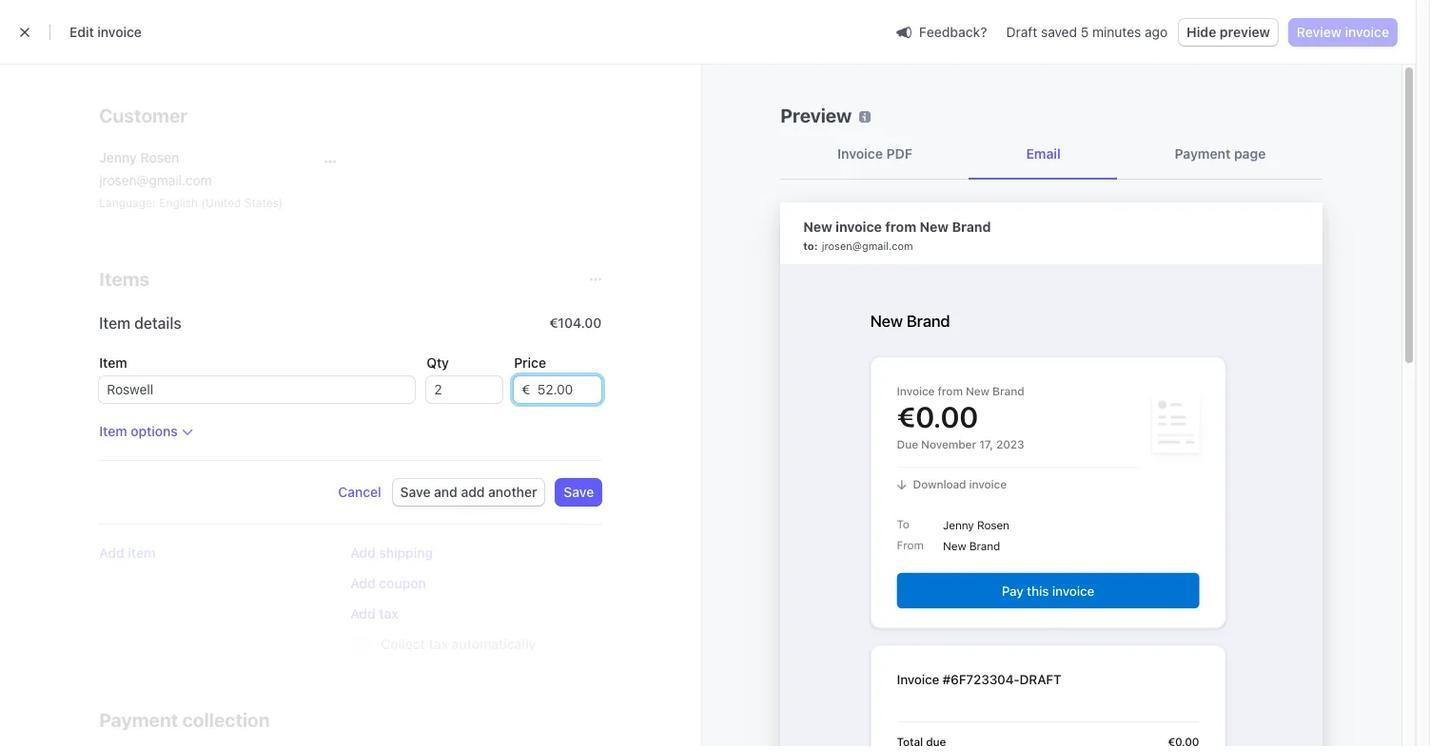 Task type: describe. For each thing, give the bounding box(es) containing it.
from
[[885, 219, 916, 235]]

add for add tax
[[350, 606, 376, 622]]

to
[[803, 240, 814, 252]]

save button
[[556, 480, 602, 506]]

tax for add
[[379, 606, 398, 622]]

jenny rosen jrosen@gmail.com language: english (united states)
[[99, 149, 283, 210]]

price
[[514, 355, 546, 371]]

draft
[[1006, 24, 1037, 40]]

add coupon
[[350, 576, 426, 592]]

tax for collect
[[429, 637, 448, 653]]

payment for payment page
[[1175, 146, 1231, 162]]

email
[[1026, 146, 1061, 162]]

invoice
[[837, 146, 883, 162]]

feedback?
[[919, 23, 987, 39]]

item for item details
[[99, 315, 131, 332]]

coupon
[[379, 576, 426, 592]]

items
[[99, 268, 150, 290]]

save and add another
[[400, 484, 537, 500]]

edit
[[69, 24, 94, 40]]

svg image
[[325, 156, 336, 168]]

new invoice from new brand to : jrosen@gmail.com
[[803, 219, 991, 252]]

add for add shipping
[[350, 545, 376, 561]]

edit invoice
[[69, 24, 142, 40]]

invoice for new
[[836, 219, 882, 235]]

english
[[159, 196, 198, 210]]

cancel button
[[338, 483, 381, 502]]

page
[[1234, 146, 1266, 162]]

collect
[[381, 637, 425, 653]]

hide preview
[[1187, 24, 1270, 40]]

states)
[[244, 196, 283, 210]]

feedback? button
[[888, 19, 995, 45]]

invoice for review
[[1345, 24, 1389, 40]]

details
[[134, 315, 181, 332]]

pdf
[[886, 146, 912, 162]]

shipping
[[379, 545, 433, 561]]

€0.00 text field
[[530, 377, 602, 403]]

automatically
[[452, 637, 536, 653]]

collect tax automatically
[[381, 637, 536, 653]]

review invoice button
[[1289, 19, 1397, 46]]

add
[[461, 484, 485, 500]]

invoice pdf
[[837, 146, 912, 162]]

minutes
[[1092, 24, 1141, 40]]

1 new from the left
[[803, 219, 832, 235]]

hide preview button
[[1179, 19, 1278, 46]]

€
[[522, 382, 530, 398]]

add item
[[99, 545, 155, 561]]

invoice for edit
[[97, 24, 142, 40]]

qty
[[426, 355, 449, 371]]

payment collection
[[99, 710, 270, 732]]

€ button
[[514, 377, 530, 403]]

cancel
[[338, 484, 381, 500]]

(united
[[201, 196, 241, 210]]

add coupon button
[[350, 575, 426, 594]]

add for add coupon
[[350, 576, 376, 592]]

add tax
[[350, 606, 398, 622]]



Task type: vqa. For each thing, say whether or not it's contained in the screenshot.
Jenny
yes



Task type: locate. For each thing, give the bounding box(es) containing it.
1 vertical spatial payment
[[99, 710, 178, 732]]

new
[[803, 219, 832, 235], [920, 219, 949, 235]]

item left details
[[99, 315, 131, 332]]

invoice right edit
[[97, 24, 142, 40]]

add up add tax
[[350, 576, 376, 592]]

payment page
[[1175, 146, 1266, 162]]

brand
[[952, 219, 991, 235]]

add tax button
[[350, 605, 398, 624]]

another
[[488, 484, 537, 500]]

2 save from the left
[[564, 484, 594, 500]]

None text field
[[99, 377, 415, 403]]

jrosen@gmail.com inside jenny rosen jrosen@gmail.com language: english (united states)
[[99, 172, 212, 188]]

save for save
[[564, 484, 594, 500]]

item for item
[[99, 355, 127, 371]]

2 item from the top
[[99, 355, 127, 371]]

0 horizontal spatial payment
[[99, 710, 178, 732]]

0 vertical spatial item
[[99, 315, 131, 332]]

add item button
[[99, 544, 155, 563]]

tax right collect
[[429, 637, 448, 653]]

payment left page
[[1175, 146, 1231, 162]]

tax
[[379, 606, 398, 622], [429, 637, 448, 653]]

0 horizontal spatial jrosen@gmail.com
[[99, 172, 212, 188]]

item options button
[[99, 422, 193, 441]]

tab list containing invoice pdf
[[780, 129, 1323, 180]]

1 vertical spatial item
[[99, 355, 127, 371]]

payment
[[1175, 146, 1231, 162], [99, 710, 178, 732]]

1 item from the top
[[99, 315, 131, 332]]

collection
[[182, 710, 270, 732]]

0 vertical spatial jrosen@gmail.com
[[99, 172, 212, 188]]

:
[[814, 240, 818, 252]]

item down item details
[[99, 355, 127, 371]]

item inside button
[[99, 423, 127, 440]]

3 item from the top
[[99, 423, 127, 440]]

save left and
[[400, 484, 431, 500]]

item details
[[99, 315, 181, 332]]

invoice inside new invoice from new brand to : jrosen@gmail.com
[[836, 219, 882, 235]]

tax inside button
[[379, 606, 398, 622]]

saved
[[1041, 24, 1077, 40]]

item
[[99, 315, 131, 332], [99, 355, 127, 371], [99, 423, 127, 440]]

hide
[[1187, 24, 1216, 40]]

review invoice
[[1297, 24, 1389, 40]]

item left options
[[99, 423, 127, 440]]

0 vertical spatial tax
[[379, 606, 398, 622]]

add down "add coupon" button
[[350, 606, 376, 622]]

payment for payment collection
[[99, 710, 178, 732]]

2 new from the left
[[920, 219, 949, 235]]

jrosen@gmail.com
[[99, 172, 212, 188], [822, 240, 913, 252]]

1 horizontal spatial jrosen@gmail.com
[[822, 240, 913, 252]]

new right the from
[[920, 219, 949, 235]]

5
[[1081, 24, 1089, 40]]

save for save and add another
[[400, 484, 431, 500]]

invoice right review
[[1345, 24, 1389, 40]]

review
[[1297, 24, 1341, 40]]

add for add item
[[99, 545, 124, 561]]

1 vertical spatial tax
[[429, 637, 448, 653]]

1 horizontal spatial payment
[[1175, 146, 1231, 162]]

add
[[99, 545, 124, 561], [350, 545, 376, 561], [350, 576, 376, 592], [350, 606, 376, 622]]

customer
[[99, 105, 188, 127]]

1 horizontal spatial new
[[920, 219, 949, 235]]

save right another
[[564, 484, 594, 500]]

1 horizontal spatial tax
[[429, 637, 448, 653]]

language:
[[99, 196, 155, 210]]

€104.00
[[549, 315, 602, 331]]

jrosen@gmail.com down rosen
[[99, 172, 212, 188]]

invoice inside button
[[1345, 24, 1389, 40]]

draft saved 5 minutes ago
[[1006, 24, 1168, 40]]

save and add another button
[[393, 480, 545, 506]]

0 horizontal spatial save
[[400, 484, 431, 500]]

None text field
[[426, 377, 503, 403]]

2 vertical spatial item
[[99, 423, 127, 440]]

1 vertical spatial jrosen@gmail.com
[[822, 240, 913, 252]]

tab list
[[780, 129, 1323, 180]]

add up add coupon
[[350, 545, 376, 561]]

tax down "add coupon" button
[[379, 606, 398, 622]]

jrosen@gmail.com down the from
[[822, 240, 913, 252]]

add left item
[[99, 545, 124, 561]]

item
[[128, 545, 155, 561]]

ago
[[1145, 24, 1168, 40]]

preview
[[1220, 24, 1270, 40]]

save
[[400, 484, 431, 500], [564, 484, 594, 500]]

options
[[131, 423, 178, 440]]

and
[[434, 484, 457, 500]]

new up :
[[803, 219, 832, 235]]

add shipping
[[350, 545, 433, 561]]

1 horizontal spatial invoice
[[836, 219, 882, 235]]

0 horizontal spatial invoice
[[97, 24, 142, 40]]

0 vertical spatial payment
[[1175, 146, 1231, 162]]

invoice left the from
[[836, 219, 882, 235]]

2 horizontal spatial invoice
[[1345, 24, 1389, 40]]

item for item options
[[99, 423, 127, 440]]

invoice
[[97, 24, 142, 40], [1345, 24, 1389, 40], [836, 219, 882, 235]]

preview
[[780, 105, 852, 127]]

payment inside tab list
[[1175, 146, 1231, 162]]

0 horizontal spatial new
[[803, 219, 832, 235]]

jenny
[[99, 149, 137, 166]]

payment left collection
[[99, 710, 178, 732]]

1 horizontal spatial save
[[564, 484, 594, 500]]

1 save from the left
[[400, 484, 431, 500]]

item options
[[99, 423, 178, 440]]

jrosen@gmail.com inside new invoice from new brand to : jrosen@gmail.com
[[822, 240, 913, 252]]

add shipping button
[[350, 544, 433, 563]]

0 horizontal spatial tax
[[379, 606, 398, 622]]

rosen
[[140, 149, 179, 166]]



